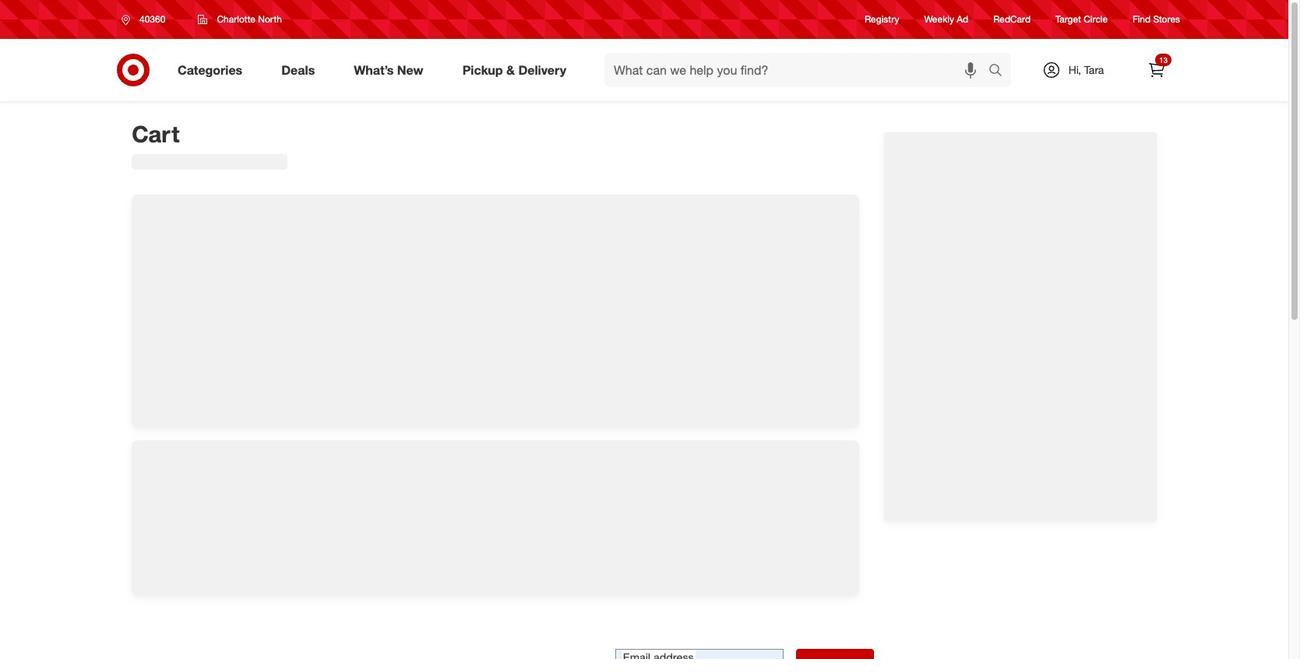Task type: locate. For each thing, give the bounding box(es) containing it.
categories
[[178, 62, 242, 78]]

search button
[[981, 53, 1019, 90]]

weekly ad
[[924, 14, 968, 25]]

weekly ad link
[[924, 13, 968, 26]]

what's
[[354, 62, 394, 78]]

hi,
[[1068, 63, 1081, 76]]

target circle
[[1056, 14, 1108, 25]]

what's new
[[354, 62, 423, 78]]

cart
[[132, 120, 179, 148]]

hi, tara
[[1068, 63, 1104, 76]]

redcard
[[993, 14, 1031, 25]]

weekly
[[924, 14, 954, 25]]

delivery
[[518, 62, 566, 78]]

charlotte
[[217, 13, 255, 25]]

None text field
[[616, 650, 784, 660]]

registry
[[865, 14, 899, 25]]

redcard link
[[993, 13, 1031, 26]]

new
[[397, 62, 423, 78]]

deals link
[[268, 53, 334, 87]]

stores
[[1153, 14, 1180, 25]]

charlotte north
[[217, 13, 282, 25]]

deals
[[281, 62, 315, 78]]

40360 button
[[111, 5, 182, 33]]

find
[[1133, 14, 1151, 25]]



Task type: vqa. For each thing, say whether or not it's contained in the screenshot.
the middle Filled
no



Task type: describe. For each thing, give the bounding box(es) containing it.
categories link
[[164, 53, 262, 87]]

target
[[1056, 14, 1081, 25]]

registry link
[[865, 13, 899, 26]]

what's new link
[[341, 53, 443, 87]]

40360
[[139, 13, 165, 25]]

13
[[1159, 55, 1168, 65]]

charlotte north button
[[188, 5, 292, 33]]

tara
[[1084, 63, 1104, 76]]

north
[[258, 13, 282, 25]]

search
[[981, 64, 1019, 79]]

find stores link
[[1133, 13, 1180, 26]]

&
[[506, 62, 515, 78]]

find stores
[[1133, 14, 1180, 25]]

pickup & delivery
[[462, 62, 566, 78]]

circle
[[1084, 14, 1108, 25]]

13 link
[[1140, 53, 1174, 87]]

pickup
[[462, 62, 503, 78]]

ad
[[957, 14, 968, 25]]

pickup & delivery link
[[449, 53, 586, 87]]

What can we help you find? suggestions appear below search field
[[605, 53, 992, 87]]

target circle link
[[1056, 13, 1108, 26]]



